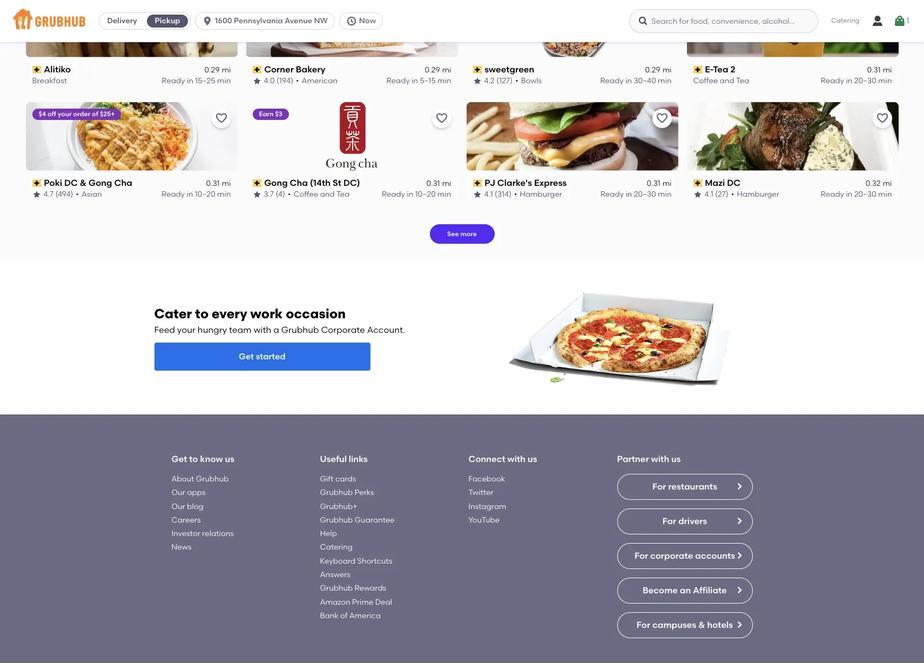 Task type: vqa. For each thing, say whether or not it's contained in the screenshot.
Catering within GIFT CARDS GRUBHUB PERKS GRUBHUB+ GRUBHUB GUARANTEE HELP CATERING KEYBOARD SHORTCUTS ANSWERS GRUBHUB REWARDS AMAZON PRIME DEAL BANK OF AMERICA
yes



Task type: locate. For each thing, give the bounding box(es) containing it.
20–30 for express
[[634, 190, 657, 199]]

dc)
[[344, 178, 360, 188]]

hamburger for clarke's
[[520, 190, 563, 199]]

4.1 (314)
[[485, 190, 512, 199]]

catering inside gift cards grubhub perks grubhub+ grubhub guarantee help catering keyboard shortcuts answers grubhub rewards amazon prime deal bank of america
[[320, 543, 353, 552]]

0 horizontal spatial save this restaurant image
[[215, 112, 228, 125]]

star icon image left 4.1 (314)
[[473, 190, 482, 199]]

0 horizontal spatial with
[[254, 325, 272, 335]]

4.7
[[44, 190, 54, 199]]

1 horizontal spatial svg image
[[872, 15, 885, 28]]

• right (4)
[[288, 190, 291, 199]]

1 horizontal spatial catering
[[832, 17, 860, 24]]

subscription pass image left poki
[[32, 179, 42, 187]]

0.29 mi up '30–40'
[[646, 65, 672, 75]]

hamburger
[[520, 190, 563, 199], [737, 190, 780, 199]]

partner with us
[[617, 454, 681, 465]]

know
[[200, 454, 223, 465]]

1 horizontal spatial us
[[528, 454, 538, 465]]

0 horizontal spatial hamburger
[[520, 190, 563, 199]]

alitiko
[[44, 64, 71, 74]]

3 right image from the top
[[735, 586, 744, 595]]

0 horizontal spatial 0.29
[[205, 65, 220, 75]]

min for poki dc & gong cha
[[217, 190, 231, 199]]

1 horizontal spatial 0.29 mi
[[425, 65, 452, 75]]

0 horizontal spatial of
[[92, 110, 98, 118]]

grubhub down 'occasion'
[[281, 325, 319, 335]]

1 horizontal spatial gong
[[264, 178, 288, 188]]

in for pj clarke's express
[[626, 190, 633, 199]]

• right (494)
[[76, 190, 79, 199]]

save this restaurant image for dc)
[[435, 112, 448, 125]]

2 0.29 from the left
[[425, 65, 440, 75]]

2 gong from the left
[[264, 178, 288, 188]]

hamburger right (27)
[[737, 190, 780, 199]]

0 horizontal spatial get
[[172, 454, 187, 465]]

0 vertical spatial right image
[[735, 517, 744, 525]]

star icon image left 4.1 (27)
[[694, 190, 702, 199]]

subscription pass image for alitiko
[[32, 66, 42, 73]]

• hamburger right (27)
[[732, 190, 780, 199]]

subscription pass image up breakfast
[[32, 66, 42, 73]]

0 horizontal spatial your
[[58, 110, 72, 118]]

• hamburger down express
[[514, 190, 563, 199]]

for for for campuses & hotels
[[637, 620, 651, 630]]

0 vertical spatial your
[[58, 110, 72, 118]]

instagram link
[[469, 502, 507, 511]]

0 horizontal spatial save this restaurant image
[[656, 0, 669, 11]]

see more button
[[430, 225, 495, 244]]

1 vertical spatial of
[[341, 611, 348, 620]]

2 horizontal spatial 0.29
[[646, 65, 661, 75]]

1 vertical spatial right image
[[735, 551, 744, 560]]

min for sweetgreen
[[658, 76, 672, 86]]

0.29 mi for corner bakery
[[425, 65, 452, 75]]

mi for pj clarke's express
[[663, 179, 672, 188]]

1 ready in 10–20 min from the left
[[162, 190, 231, 199]]

1 horizontal spatial &
[[699, 620, 706, 630]]

0.29 mi up the 15–25
[[205, 65, 231, 75]]

0.29 for corner bakery
[[425, 65, 440, 75]]

min
[[217, 76, 231, 86], [438, 76, 452, 86], [658, 76, 672, 86], [879, 76, 893, 86], [217, 190, 231, 199], [438, 190, 452, 199], [658, 190, 672, 199], [879, 190, 893, 199]]

mi for alitiko
[[222, 65, 231, 75]]

min for corner bakery
[[438, 76, 452, 86]]

0 horizontal spatial catering
[[320, 543, 353, 552]]

2 vertical spatial right image
[[735, 586, 744, 595]]

main navigation navigation
[[0, 0, 925, 42]]

us right know
[[225, 454, 235, 465]]

save this restaurant image down '30–40'
[[656, 112, 669, 125]]

0.31 mi for e-tea 2
[[868, 65, 893, 75]]

tea
[[713, 64, 729, 74], [737, 76, 750, 86], [337, 190, 350, 199]]

• down 'clarke's'
[[514, 190, 517, 199]]

2 10–20 from the left
[[416, 190, 436, 199]]

with right connect
[[508, 454, 526, 465]]

svg image
[[872, 15, 885, 28], [202, 16, 213, 26]]

answers
[[320, 570, 351, 579]]

1 vertical spatial coffee
[[294, 190, 319, 199]]

us for connect with us
[[528, 454, 538, 465]]

dc for poki
[[64, 178, 78, 188]]

of left $25+
[[92, 110, 98, 118]]

right image inside become an affiliate link
[[735, 586, 744, 595]]

for restaurants
[[653, 482, 718, 492]]

min for e-tea 2
[[879, 76, 893, 86]]

team
[[229, 325, 252, 335]]

1 • hamburger from the left
[[514, 190, 563, 199]]

grubhub inside cater to every work occasion feed your hungry team with a grubhub corporate account.
[[281, 325, 319, 335]]

2 vertical spatial tea
[[337, 190, 350, 199]]

1 horizontal spatial hamburger
[[737, 190, 780, 199]]

rewards
[[355, 584, 387, 593]]

0 horizontal spatial cha
[[114, 178, 132, 188]]

svg image for now
[[346, 16, 357, 26]]

hamburger down express
[[520, 190, 563, 199]]

cha
[[114, 178, 132, 188], [290, 178, 308, 188]]

2 • hamburger from the left
[[732, 190, 780, 199]]

for left drivers
[[663, 516, 677, 526]]

• hamburger for clarke's
[[514, 190, 563, 199]]

• down corner bakery
[[296, 76, 299, 86]]

account.
[[367, 325, 405, 335]]

and
[[720, 76, 735, 86], [320, 190, 335, 199]]

0.29 mi for sweetgreen
[[646, 65, 672, 75]]

4.2 (127)
[[485, 76, 513, 86]]

for drivers
[[663, 516, 708, 526]]

mazi
[[705, 178, 726, 188]]

investor
[[172, 529, 200, 538]]

right image inside 'for campuses & hotels' link
[[735, 620, 744, 629]]

0 horizontal spatial 4.1
[[485, 190, 493, 199]]

0.31 mi
[[868, 65, 893, 75], [206, 179, 231, 188], [427, 179, 452, 188], [647, 179, 672, 188]]

your down cater in the top of the page
[[177, 325, 196, 335]]

gong up 3.7 (4)
[[264, 178, 288, 188]]

star icon image left 4.7
[[32, 190, 41, 199]]

useful links
[[320, 454, 368, 465]]

guarantee
[[355, 516, 395, 525]]

1 vertical spatial get
[[172, 454, 187, 465]]

in for mazi dc
[[847, 190, 853, 199]]

save this restaurant image for sweetgreen
[[656, 0, 669, 11]]

2 save this restaurant image from the left
[[435, 112, 448, 125]]

1 horizontal spatial 0.29
[[425, 65, 440, 75]]

0 horizontal spatial tea
[[337, 190, 350, 199]]

mi for poki dc & gong cha
[[222, 179, 231, 188]]

3 0.29 mi from the left
[[646, 65, 672, 75]]

0 horizontal spatial dc
[[64, 178, 78, 188]]

us up for restaurants
[[672, 454, 681, 465]]

right image up accounts
[[735, 517, 744, 525]]

0 horizontal spatial svg image
[[202, 16, 213, 26]]

pj clarke's express logo image
[[467, 102, 679, 171]]

with for partner
[[652, 454, 670, 465]]

0 vertical spatial &
[[80, 178, 87, 188]]

0.29 mi up 5–15
[[425, 65, 452, 75]]

mi for corner bakery
[[442, 65, 452, 75]]

with left a
[[254, 325, 272, 335]]

1 horizontal spatial get
[[239, 352, 254, 362]]

bank
[[320, 611, 339, 620]]

0 horizontal spatial ready in 10–20 min
[[162, 190, 231, 199]]

3 us from the left
[[672, 454, 681, 465]]

star icon image
[[253, 77, 261, 86], [473, 77, 482, 86], [32, 190, 41, 199], [253, 190, 261, 199], [473, 190, 482, 199], [694, 190, 702, 199]]

work
[[251, 306, 283, 321]]

0 vertical spatial right image
[[735, 482, 744, 491]]

svg image
[[894, 15, 907, 28], [346, 16, 357, 26], [638, 16, 649, 26]]

0 vertical spatial tea
[[713, 64, 729, 74]]

1 horizontal spatial coffee
[[694, 76, 719, 86]]

in for gong cha (14th st dc)
[[407, 190, 414, 199]]

20–30 for 2
[[855, 76, 877, 86]]

for down partner with us on the right bottom of the page
[[653, 482, 667, 492]]

right image
[[735, 482, 744, 491], [735, 551, 744, 560], [735, 586, 744, 595]]

facebook
[[469, 475, 505, 484]]

subscription pass image
[[32, 66, 42, 73], [473, 66, 483, 73], [32, 179, 42, 187], [694, 179, 703, 187]]

ready for corner bakery
[[387, 76, 410, 86]]

min for pj clarke's express
[[658, 190, 672, 199]]

hamburger for dc
[[737, 190, 780, 199]]

$4 off your order of $25+
[[39, 110, 115, 118]]

your right off
[[58, 110, 72, 118]]

&
[[80, 178, 87, 188], [699, 620, 706, 630]]

cha down poki dc & gong cha logo
[[114, 178, 132, 188]]

cha left the (14th
[[290, 178, 308, 188]]

sweetgreen
[[485, 64, 535, 74]]

2 hamburger from the left
[[737, 190, 780, 199]]

1 cha from the left
[[114, 178, 132, 188]]

1 vertical spatial &
[[699, 620, 706, 630]]

mi for e-tea 2
[[883, 65, 893, 75]]

e-tea 2 logo image
[[687, 0, 899, 57]]

star icon image left 3.7
[[253, 190, 261, 199]]

twitter link
[[469, 488, 494, 497]]

0 vertical spatial coffee
[[694, 76, 719, 86]]

• for mazi dc
[[732, 190, 735, 199]]

help link
[[320, 529, 337, 538]]

4.1 for mazi dc
[[705, 190, 714, 199]]

0 horizontal spatial gong
[[89, 178, 112, 188]]

0 horizontal spatial and
[[320, 190, 335, 199]]

us right connect
[[528, 454, 538, 465]]

1 horizontal spatial your
[[177, 325, 196, 335]]

1 0.29 mi from the left
[[205, 65, 231, 75]]

0 horizontal spatial us
[[225, 454, 235, 465]]

amazon prime deal link
[[320, 598, 392, 607]]

0.31 for e-tea 2
[[868, 65, 881, 75]]

1 vertical spatial and
[[320, 190, 335, 199]]

save this restaurant button for mazi dc
[[873, 108, 893, 128]]

2 horizontal spatial tea
[[737, 76, 750, 86]]

0 horizontal spatial coffee
[[294, 190, 319, 199]]

delivery
[[107, 16, 137, 25]]

connect with us
[[469, 454, 538, 465]]

star icon image for mazi dc
[[694, 190, 702, 199]]

4.1 (27)
[[705, 190, 729, 199]]

1 vertical spatial right image
[[735, 620, 744, 629]]

1 us from the left
[[225, 454, 235, 465]]

mi for gong cha (14th st dc)
[[442, 179, 452, 188]]

0 horizontal spatial • hamburger
[[514, 190, 563, 199]]

ready in 15–25 min
[[162, 76, 231, 86]]

2 horizontal spatial save this restaurant image
[[656, 112, 669, 125]]

of inside gift cards grubhub perks grubhub+ grubhub guarantee help catering keyboard shortcuts answers grubhub rewards amazon prime deal bank of america
[[341, 611, 348, 620]]

svg image inside now button
[[346, 16, 357, 26]]

right image right hotels at the bottom of page
[[735, 620, 744, 629]]

1 horizontal spatial and
[[720, 76, 735, 86]]

our
[[172, 488, 185, 497], [172, 502, 185, 511]]

3.7
[[264, 190, 274, 199]]

svg image inside 1 button
[[894, 15, 907, 28]]

svg image left 1600
[[202, 16, 213, 26]]

0.29 up 5–15
[[425, 65, 440, 75]]

of right bank
[[341, 611, 348, 620]]

2 0.29 mi from the left
[[425, 65, 452, 75]]

save this restaurant image down the 15–25
[[215, 112, 228, 125]]

1 horizontal spatial ready in 10–20 min
[[382, 190, 452, 199]]

& up • asian
[[80, 178, 87, 188]]

right image inside for drivers link
[[735, 517, 744, 525]]

star icon image for pj clarke's express
[[473, 190, 482, 199]]

and down the (14th
[[320, 190, 335, 199]]

0 vertical spatial and
[[720, 76, 735, 86]]

grubhub down grubhub+
[[320, 516, 353, 525]]

see
[[447, 230, 459, 238]]

amazon
[[320, 598, 351, 607]]

earn
[[259, 110, 274, 118]]

about
[[172, 475, 194, 484]]

subscription pass image
[[253, 66, 262, 73], [694, 66, 703, 73], [253, 179, 262, 187], [473, 179, 483, 187]]

our blog link
[[172, 502, 204, 511]]

us for partner with us
[[672, 454, 681, 465]]

star icon image left 4.2
[[473, 77, 482, 86]]

1 right image from the top
[[735, 517, 744, 525]]

and down 2
[[720, 76, 735, 86]]

to up hungry
[[195, 306, 209, 321]]

1 right image from the top
[[735, 482, 744, 491]]

with right partner
[[652, 454, 670, 465]]

0 vertical spatial to
[[195, 306, 209, 321]]

occasion
[[286, 306, 346, 321]]

1 save this restaurant image from the left
[[215, 112, 228, 125]]

ready in 20–30 min for 2
[[821, 76, 893, 86]]

1 vertical spatial to
[[189, 454, 198, 465]]

1 horizontal spatial of
[[341, 611, 348, 620]]

0 horizontal spatial svg image
[[346, 16, 357, 26]]

dc up (27)
[[728, 178, 741, 188]]

• for corner bakery
[[296, 76, 299, 86]]

grubhub down know
[[196, 475, 229, 484]]

get up about
[[172, 454, 187, 465]]

ready for e-tea 2
[[821, 76, 845, 86]]

apps
[[187, 488, 206, 497]]

save this restaurant image
[[215, 112, 228, 125], [435, 112, 448, 125], [656, 112, 669, 125]]

coffee down e-
[[694, 76, 719, 86]]

started
[[256, 352, 286, 362]]

1 vertical spatial catering
[[320, 543, 353, 552]]

to
[[195, 306, 209, 321], [189, 454, 198, 465]]

ready
[[162, 76, 185, 86], [387, 76, 410, 86], [601, 76, 624, 86], [821, 76, 845, 86], [162, 190, 185, 199], [382, 190, 405, 199], [601, 190, 624, 199], [821, 190, 845, 199]]

drivers
[[679, 516, 708, 526]]

for left 'corporate'
[[635, 551, 649, 561]]

1 horizontal spatial 10–20
[[416, 190, 436, 199]]

news link
[[172, 543, 192, 552]]

1 vertical spatial your
[[177, 325, 196, 335]]

1 dc from the left
[[64, 178, 78, 188]]

for for for restaurants
[[653, 482, 667, 492]]

0.29 up the 15–25
[[205, 65, 220, 75]]

right image inside for restaurants link
[[735, 482, 744, 491]]

american
[[302, 76, 338, 86]]

keyboard
[[320, 557, 356, 566]]

4.0 (194)
[[264, 76, 293, 86]]

1 10–20 from the left
[[195, 190, 216, 199]]

right image
[[735, 517, 744, 525], [735, 620, 744, 629]]

0 vertical spatial our
[[172, 488, 185, 497]]

gong up asian
[[89, 178, 112, 188]]

get left started on the bottom left of page
[[239, 352, 254, 362]]

2 4.1 from the left
[[705, 190, 714, 199]]

0 horizontal spatial 0.29 mi
[[205, 65, 231, 75]]

1 vertical spatial save this restaurant image
[[876, 112, 889, 125]]

catering
[[832, 17, 860, 24], [320, 543, 353, 552]]

for left campuses
[[637, 620, 651, 630]]

4.0
[[264, 76, 275, 86]]

1 horizontal spatial dc
[[728, 178, 741, 188]]

ready in 20–30 min
[[821, 76, 893, 86], [601, 190, 672, 199], [821, 190, 893, 199]]

to inside cater to every work occasion feed your hungry team with a grubhub corporate account.
[[195, 306, 209, 321]]

dc up (494)
[[64, 178, 78, 188]]

1 horizontal spatial with
[[508, 454, 526, 465]]

save this restaurant image down 5–15
[[435, 112, 448, 125]]

gift
[[320, 475, 334, 484]]

coffee down 'gong cha (14th st dc)'
[[294, 190, 319, 199]]

right image for for restaurants
[[735, 482, 744, 491]]

gong cha (14th st dc) logo image
[[326, 102, 378, 171]]

4.1 left (27)
[[705, 190, 714, 199]]

1 0.29 from the left
[[205, 65, 220, 75]]

grubhub inside the about grubhub our apps our blog careers investor relations news
[[196, 475, 229, 484]]

america
[[350, 611, 381, 620]]

0.31 for gong cha (14th st dc)
[[427, 179, 440, 188]]

ready for sweetgreen
[[601, 76, 624, 86]]

0.29 up '30–40'
[[646, 65, 661, 75]]

corner
[[264, 64, 294, 74]]

2 horizontal spatial us
[[672, 454, 681, 465]]

3 0.29 from the left
[[646, 65, 661, 75]]

2 horizontal spatial with
[[652, 454, 670, 465]]

1
[[907, 16, 910, 25]]

1 horizontal spatial save this restaurant image
[[876, 112, 889, 125]]

star icon image left 4.0
[[253, 77, 261, 86]]

get started
[[239, 352, 286, 362]]

deal
[[375, 598, 392, 607]]

subscription pass image for mazi dc
[[694, 179, 703, 187]]

0 vertical spatial get
[[239, 352, 254, 362]]

subscription pass image left sweetgreen
[[473, 66, 483, 73]]

2 us from the left
[[528, 454, 538, 465]]

save this restaurant image
[[656, 0, 669, 11], [876, 112, 889, 125]]

1 horizontal spatial 4.1
[[705, 190, 714, 199]]

our up careers
[[172, 502, 185, 511]]

2 right image from the top
[[735, 551, 744, 560]]

0 vertical spatial save this restaurant image
[[656, 0, 669, 11]]

1 4.1 from the left
[[485, 190, 493, 199]]

grubhub
[[281, 325, 319, 335], [196, 475, 229, 484], [320, 488, 353, 497], [320, 516, 353, 525], [320, 584, 353, 593]]

• right (127)
[[516, 76, 519, 86]]

in for sweetgreen
[[626, 76, 632, 86]]

svg image left 1 button
[[872, 15, 885, 28]]

2 horizontal spatial 0.29 mi
[[646, 65, 672, 75]]

1 horizontal spatial cha
[[290, 178, 308, 188]]

2 right image from the top
[[735, 620, 744, 629]]

with
[[254, 325, 272, 335], [508, 454, 526, 465], [652, 454, 670, 465]]

0.31 for poki dc & gong cha
[[206, 179, 220, 188]]

right image inside for corporate accounts link
[[735, 551, 744, 560]]

& left hotels at the bottom of page
[[699, 620, 706, 630]]

for campuses & hotels
[[637, 620, 734, 630]]

0 horizontal spatial &
[[80, 178, 87, 188]]

facebook link
[[469, 475, 505, 484]]

to left know
[[189, 454, 198, 465]]

2 ready in 10–20 min from the left
[[382, 190, 452, 199]]

our down about
[[172, 488, 185, 497]]

star icon image for sweetgreen
[[473, 77, 482, 86]]

mi
[[222, 65, 231, 75], [442, 65, 452, 75], [663, 65, 672, 75], [883, 65, 893, 75], [222, 179, 231, 188], [442, 179, 452, 188], [663, 179, 672, 188], [883, 179, 893, 188]]

save this restaurant image for mazi dc
[[876, 112, 889, 125]]

1 vertical spatial our
[[172, 502, 185, 511]]

right image for for drivers
[[735, 517, 744, 525]]

1 horizontal spatial tea
[[713, 64, 729, 74]]

subscription pass image for e-tea 2
[[694, 66, 703, 73]]

ready in 10–20 min for poki dc & gong cha
[[162, 190, 231, 199]]

• right (27)
[[732, 190, 735, 199]]

1 horizontal spatial • hamburger
[[732, 190, 780, 199]]

1 hamburger from the left
[[520, 190, 563, 199]]

• for gong cha (14th st dc)
[[288, 190, 291, 199]]

min for alitiko
[[217, 76, 231, 86]]

off
[[48, 110, 56, 118]]

20–30
[[855, 76, 877, 86], [634, 190, 657, 199], [855, 190, 877, 199]]

your inside cater to every work occasion feed your hungry team with a grubhub corporate account.
[[177, 325, 196, 335]]

1 horizontal spatial save this restaurant image
[[435, 112, 448, 125]]

hotels
[[708, 620, 734, 630]]

dc for mazi
[[728, 178, 741, 188]]

star icon image for poki dc & gong cha
[[32, 190, 41, 199]]

2 horizontal spatial svg image
[[894, 15, 907, 28]]

catering button
[[824, 9, 867, 33]]

get
[[239, 352, 254, 362], [172, 454, 187, 465]]

corporate
[[321, 325, 365, 335]]

0 vertical spatial catering
[[832, 17, 860, 24]]

0 horizontal spatial 10–20
[[195, 190, 216, 199]]

3 save this restaurant image from the left
[[656, 112, 669, 125]]

2 dc from the left
[[728, 178, 741, 188]]

(314)
[[495, 190, 512, 199]]

twitter
[[469, 488, 494, 497]]

4.1 down pj
[[485, 190, 493, 199]]

for campuses & hotels link
[[617, 612, 753, 638]]

with inside cater to every work occasion feed your hungry team with a grubhub corporate account.
[[254, 325, 272, 335]]

subscription pass image left mazi
[[694, 179, 703, 187]]



Task type: describe. For each thing, give the bounding box(es) containing it.
now button
[[339, 12, 388, 30]]

grubhub down gift cards link
[[320, 488, 353, 497]]

gift cards link
[[320, 475, 356, 484]]

poki
[[44, 178, 62, 188]]

to for every
[[195, 306, 209, 321]]

2 our from the top
[[172, 502, 185, 511]]

e-tea 2
[[705, 64, 736, 74]]

feed
[[154, 325, 175, 335]]

bowls
[[521, 76, 542, 86]]

ready in 30–40 min
[[601, 76, 672, 86]]

grubhub down 'answers' on the bottom of page
[[320, 584, 353, 593]]

ready for pj clarke's express
[[601, 190, 624, 199]]

in for e-tea 2
[[847, 76, 853, 86]]

nw
[[314, 16, 328, 25]]

alitiko logo image
[[26, 0, 238, 57]]

• for sweetgreen
[[516, 76, 519, 86]]

an
[[680, 585, 691, 596]]

for for for corporate accounts
[[635, 551, 649, 561]]

subscription pass image for sweetgreen
[[473, 66, 483, 73]]

pj
[[485, 178, 496, 188]]

$4
[[39, 110, 46, 118]]

0.31 mi for gong cha (14th st dc)
[[427, 179, 452, 188]]

in for poki dc & gong cha
[[187, 190, 193, 199]]

get for get started
[[239, 352, 254, 362]]

grubhub guarantee link
[[320, 516, 395, 525]]

for corporate accounts
[[635, 551, 736, 561]]

breakfast
[[32, 76, 67, 86]]

4.2
[[485, 76, 495, 86]]

see more
[[447, 230, 477, 238]]

subscription pass image for poki dc & gong cha
[[32, 179, 42, 187]]

(494)
[[55, 190, 73, 199]]

right image for for campuses & hotels
[[735, 620, 744, 629]]

ready for poki dc & gong cha
[[162, 190, 185, 199]]

become an affiliate link
[[617, 578, 753, 604]]

& for dc
[[80, 178, 87, 188]]

4.1 for pj clarke's express
[[485, 190, 493, 199]]

campuses
[[653, 620, 697, 630]]

poki dc & gong cha
[[44, 178, 132, 188]]

mazi dc logo image
[[687, 102, 899, 171]]

help
[[320, 529, 337, 538]]

• hamburger for dc
[[732, 190, 780, 199]]

grubhub perks link
[[320, 488, 374, 497]]

star icon image for gong cha (14th st dc)
[[253, 190, 261, 199]]

1 button
[[894, 11, 910, 31]]

0.31 mi for poki dc & gong cha
[[206, 179, 231, 188]]

earn $3
[[259, 110, 283, 118]]

for restaurants link
[[617, 474, 753, 500]]

right image for for corporate accounts
[[735, 551, 744, 560]]

grubhub+ link
[[320, 502, 358, 511]]

ready in 20–30 min for express
[[601, 190, 672, 199]]

(127)
[[497, 76, 513, 86]]

grubhub rewards link
[[320, 584, 387, 593]]

coffee and tea
[[694, 76, 750, 86]]

corner bakery logo image
[[246, 0, 458, 57]]

cater
[[154, 306, 192, 321]]

svg image for 1
[[894, 15, 907, 28]]

with for connect
[[508, 454, 526, 465]]

0.32 mi
[[866, 179, 893, 188]]

answers link
[[320, 570, 351, 579]]

(4)
[[276, 190, 285, 199]]

1 horizontal spatial svg image
[[638, 16, 649, 26]]

now
[[359, 16, 376, 25]]

cards
[[336, 475, 356, 484]]

express
[[535, 178, 567, 188]]

ready for alitiko
[[162, 76, 185, 86]]

save this restaurant image for cha
[[215, 112, 228, 125]]

save this restaurant button for sweetgreen
[[653, 0, 672, 14]]

in for corner bakery
[[412, 76, 418, 86]]

facebook twitter instagram youtube
[[469, 475, 507, 525]]

clarke's
[[498, 178, 532, 188]]

0.31 for pj clarke's express
[[647, 179, 661, 188]]

min for gong cha (14th st dc)
[[438, 190, 452, 199]]

subscription pass image for corner bakery
[[253, 66, 262, 73]]

Search for food, convenience, alcohol... search field
[[630, 9, 819, 33]]

careers
[[172, 516, 201, 525]]

svg image inside the 1600 pennsylvania avenue nw button
[[202, 16, 213, 26]]

become an affiliate
[[643, 585, 727, 596]]

useful
[[320, 454, 347, 465]]

star icon image for corner bakery
[[253, 77, 261, 86]]

cater to every work occasion feed your hungry team with a grubhub corporate account.
[[154, 306, 405, 335]]

to for know
[[189, 454, 198, 465]]

about grubhub our apps our blog careers investor relations news
[[172, 475, 234, 552]]

poki dc & gong cha logo image
[[26, 102, 238, 171]]

ready for mazi dc
[[821, 190, 845, 199]]

0.29 for sweetgreen
[[646, 65, 661, 75]]

• for poki dc & gong cha
[[76, 190, 79, 199]]

shortcuts
[[358, 557, 393, 566]]

(27)
[[716, 190, 729, 199]]

get for get to know us
[[172, 454, 187, 465]]

more
[[461, 230, 477, 238]]

pennsylvania
[[234, 16, 283, 25]]

1600
[[215, 16, 232, 25]]

(14th
[[310, 178, 331, 188]]

avenue
[[285, 16, 312, 25]]

save this restaurant button for pj clarke's express
[[653, 108, 672, 128]]

2 cha from the left
[[290, 178, 308, 188]]

subscription pass image for pj clarke's express
[[473, 179, 483, 187]]

delivery button
[[100, 12, 145, 30]]

affiliate
[[693, 585, 727, 596]]

0.29 for alitiko
[[205, 65, 220, 75]]

right image for become an affiliate
[[735, 586, 744, 595]]

2
[[731, 64, 736, 74]]

in for alitiko
[[187, 76, 193, 86]]

get to know us
[[172, 454, 235, 465]]

1 gong from the left
[[89, 178, 112, 188]]

& for campuses
[[699, 620, 706, 630]]

become
[[643, 585, 678, 596]]

perks
[[355, 488, 374, 497]]

asian
[[82, 190, 102, 199]]

10–20 for gong cha (14th st dc)
[[416, 190, 436, 199]]

every
[[212, 306, 247, 321]]

youtube
[[469, 516, 500, 525]]

0 vertical spatial of
[[92, 110, 98, 118]]

corporate
[[651, 551, 694, 561]]

• asian
[[76, 190, 102, 199]]

• for pj clarke's express
[[514, 190, 517, 199]]

sweetgreen logo image
[[467, 0, 679, 57]]

ready in 5–15 min
[[387, 76, 452, 86]]

youtube link
[[469, 516, 500, 525]]

1600 pennsylvania avenue nw button
[[195, 12, 339, 30]]

1 our from the top
[[172, 488, 185, 497]]

• bowls
[[516, 76, 542, 86]]

blog
[[187, 502, 204, 511]]

ready in 10–20 min for gong cha (14th st dc)
[[382, 190, 452, 199]]

min for mazi dc
[[879, 190, 893, 199]]

for corporate accounts link
[[617, 543, 753, 569]]

gong cha (14th st dc)
[[264, 178, 360, 188]]

0.31 mi for pj clarke's express
[[647, 179, 672, 188]]

for for for drivers
[[663, 516, 677, 526]]

10–20 for poki dc & gong cha
[[195, 190, 216, 199]]

for drivers link
[[617, 509, 753, 535]]

subscription pass image for gong cha (14th st dc)
[[253, 179, 262, 187]]

pickup
[[155, 16, 180, 25]]

pj clarke's express
[[485, 178, 567, 188]]

1 vertical spatial tea
[[737, 76, 750, 86]]

0.29 mi for alitiko
[[205, 65, 231, 75]]

mi for mazi dc
[[883, 179, 893, 188]]

• coffee and tea
[[288, 190, 350, 199]]

catering inside catering button
[[832, 17, 860, 24]]



